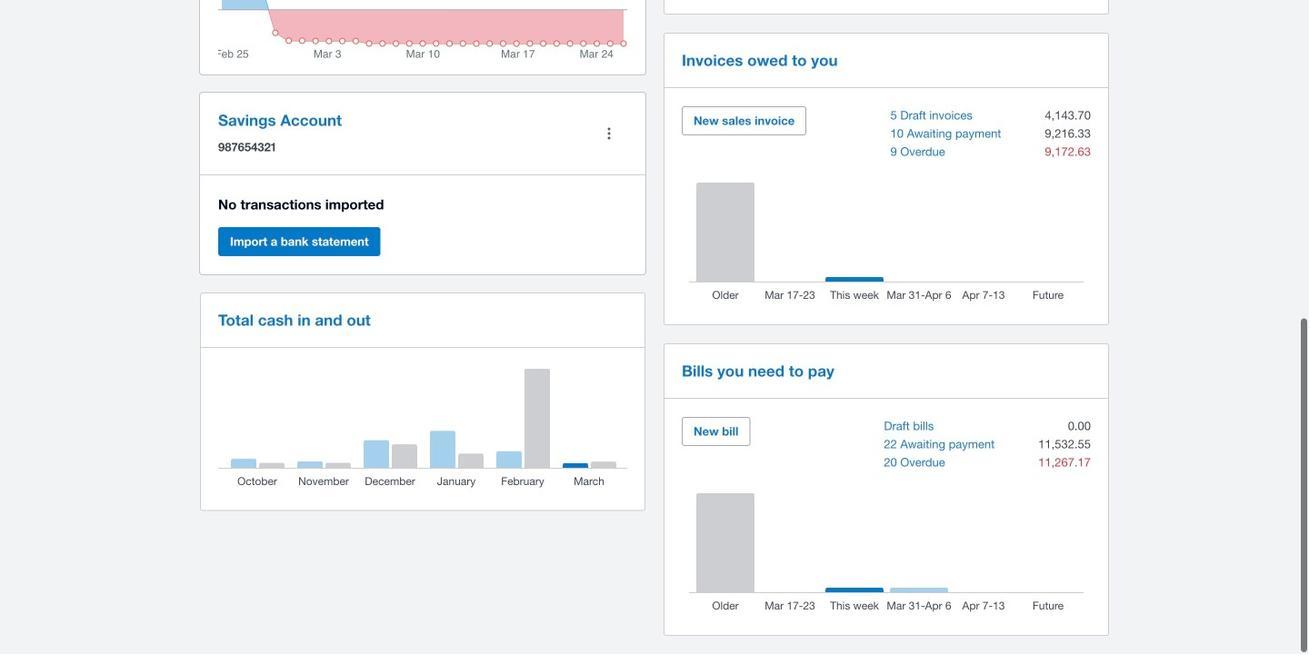 Task type: describe. For each thing, give the bounding box(es) containing it.
manage menu toggle image
[[591, 116, 628, 152]]



Task type: vqa. For each thing, say whether or not it's contained in the screenshot.
"menu"
no



